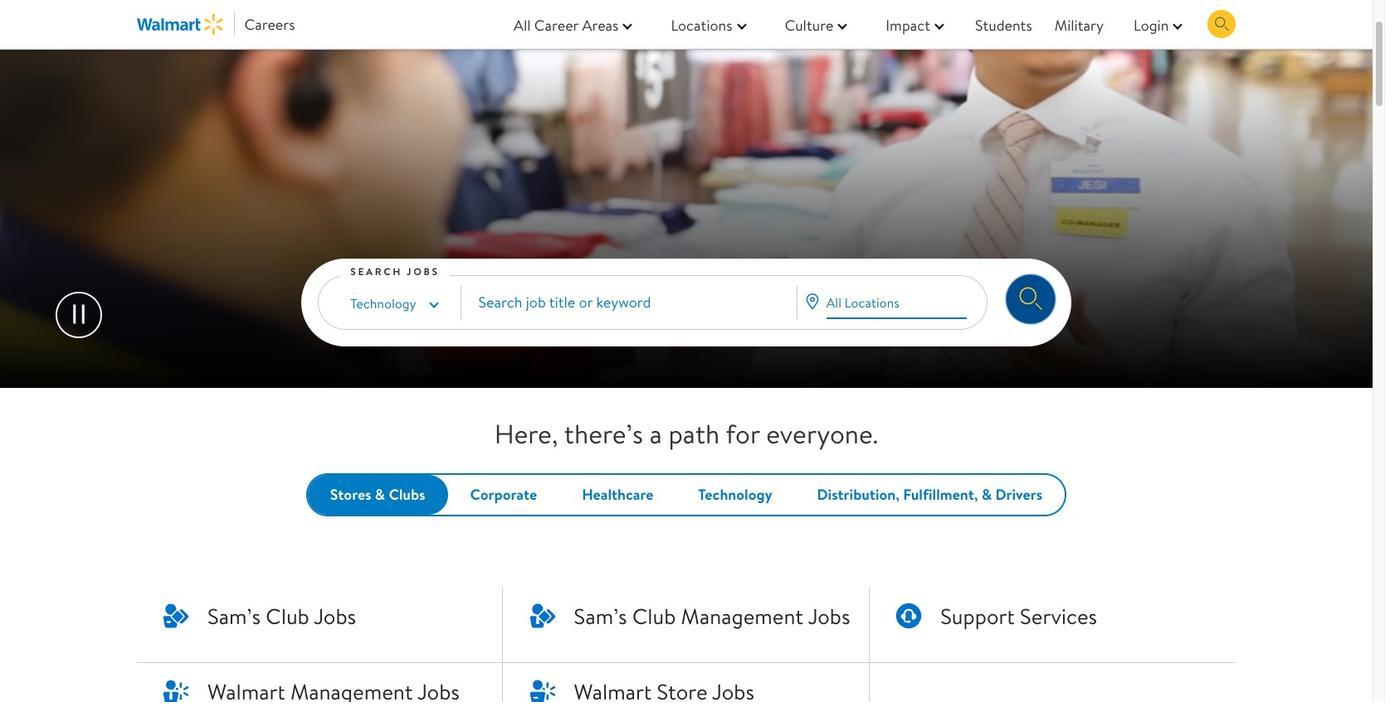 Task type: describe. For each thing, give the bounding box(es) containing it.
sam's for sam's club jobs
[[207, 601, 261, 631]]

culture
[[785, 15, 833, 35]]

technology
[[698, 485, 772, 506]]

sam's club jobs
[[207, 601, 356, 631]]

for
[[726, 416, 760, 452]]

culture link
[[770, 13, 856, 37]]

drivers
[[995, 485, 1042, 506]]

Location text field
[[826, 289, 967, 319]]

here, there's a path for everyone.
[[494, 416, 878, 452]]

management
[[681, 601, 804, 631]]

careers link
[[137, 13, 295, 37]]

1 & from the left
[[375, 485, 385, 506]]

clubs
[[389, 485, 425, 506]]

areas
[[582, 15, 619, 35]]

healthcare link
[[582, 485, 653, 506]]

sam's for sam's club management jobs
[[574, 601, 627, 631]]

2 horizontal spatial jobs
[[808, 601, 850, 631]]

locations
[[671, 15, 732, 35]]

path
[[668, 416, 720, 452]]

sam's club jobs link
[[137, 588, 502, 663]]

services
[[1020, 601, 1097, 631]]

corporate link
[[470, 485, 537, 506]]

career
[[534, 15, 579, 35]]

login link
[[1119, 13, 1191, 37]]

students link
[[968, 13, 1032, 37]]

healthcare
[[582, 485, 653, 506]]

Search Jobs text field
[[478, 288, 780, 317]]

military
[[1055, 15, 1104, 35]]

stores & clubs link
[[330, 485, 425, 506]]

all career areas
[[514, 15, 619, 35]]



Task type: locate. For each thing, give the bounding box(es) containing it.
2 club from the left
[[632, 601, 676, 631]]

1 horizontal spatial jobs
[[407, 265, 440, 279]]

& left clubs
[[375, 485, 385, 506]]

0 horizontal spatial jobs
[[314, 601, 356, 631]]

1 horizontal spatial sam's
[[574, 601, 627, 631]]

fulfillment,
[[903, 485, 978, 506]]

distribution, fulfillment, & drivers
[[817, 485, 1042, 506]]

club for jobs
[[266, 601, 309, 631]]

careers
[[244, 14, 295, 35]]

impact link
[[871, 13, 953, 37]]

search jobs
[[350, 265, 440, 279]]

jobs
[[407, 265, 440, 279], [314, 601, 356, 631], [808, 601, 850, 631]]

sam's inside sam's club management jobs link
[[574, 601, 627, 631]]

1 horizontal spatial club
[[632, 601, 676, 631]]

sam's inside sam's club jobs link
[[207, 601, 261, 631]]

a
[[649, 416, 662, 452]]

sam's club management jobs
[[574, 601, 850, 631]]

technology link
[[698, 485, 772, 506]]

two associates reviewing items in a notebook element
[[0, 0, 1373, 388]]

students
[[975, 15, 1032, 35]]

corporate
[[470, 485, 537, 506]]

login
[[1134, 15, 1169, 35]]

there's
[[564, 416, 643, 452]]

&
[[375, 485, 385, 506], [982, 485, 992, 506]]

jobs inside section
[[407, 265, 440, 279]]

support services link
[[870, 588, 1236, 663]]

support services
[[940, 601, 1097, 631]]

search jobs section
[[0, 0, 1373, 388]]

stores & clubs
[[330, 485, 425, 506]]

everyone.
[[766, 416, 878, 452]]

club for management
[[632, 601, 676, 631]]

sam's club management jobs link
[[503, 588, 869, 663]]

impact
[[886, 15, 930, 35]]

0 horizontal spatial &
[[375, 485, 385, 506]]

all
[[514, 15, 531, 35]]

0 horizontal spatial sam's
[[207, 601, 261, 631]]

locations link
[[656, 13, 755, 37]]

2 sam's from the left
[[574, 601, 627, 631]]

0 horizontal spatial club
[[266, 601, 309, 631]]

2 & from the left
[[982, 485, 992, 506]]

sam's
[[207, 601, 261, 631], [574, 601, 627, 631]]

here,
[[494, 416, 558, 452]]

stores
[[330, 485, 371, 506]]

distribution,
[[817, 485, 900, 506]]

support
[[940, 601, 1015, 631]]

& left drivers
[[982, 485, 992, 506]]

military link
[[1047, 13, 1104, 37]]

club
[[266, 601, 309, 631], [632, 601, 676, 631]]

all career areas link
[[499, 13, 641, 37]]

distribution, fulfillment, & drivers link
[[817, 485, 1042, 506]]

1 horizontal spatial &
[[982, 485, 992, 506]]

1 sam's from the left
[[207, 601, 261, 631]]

search
[[350, 265, 402, 279]]

1 club from the left
[[266, 601, 309, 631]]



Task type: vqa. For each thing, say whether or not it's contained in the screenshot.
next
no



